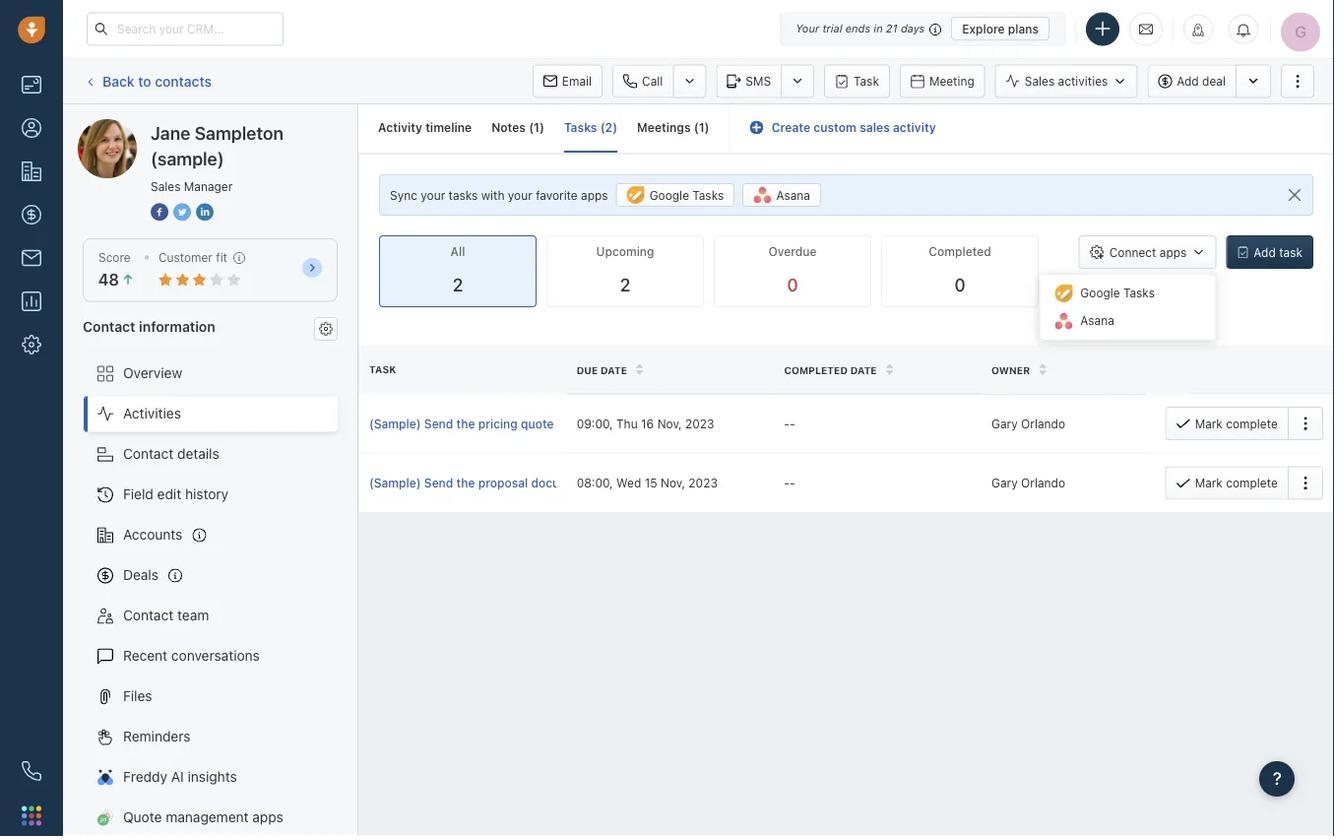Task type: locate. For each thing, give the bounding box(es) containing it.
0 vertical spatial contact
[[83, 318, 135, 334]]

conversations
[[171, 648, 260, 664]]

2 your from the left
[[508, 188, 533, 202]]

apps right connect
[[1160, 245, 1187, 259]]

asana button
[[743, 183, 822, 207]]

task
[[1280, 245, 1303, 259]]

days
[[901, 22, 925, 35]]

1 for meetings ( 1 )
[[699, 121, 705, 134]]

orlando
[[1021, 417, 1066, 430], [1021, 476, 1066, 490]]

google tasks inside button
[[650, 188, 724, 202]]

gary orlando
[[992, 417, 1066, 430], [992, 476, 1066, 490]]

1 vertical spatial apps
[[1160, 245, 1187, 259]]

send for pricing
[[424, 417, 453, 431]]

sales up facebook circled image
[[151, 179, 181, 193]]

0 horizontal spatial sales
[[151, 179, 181, 193]]

nov, right 15
[[661, 476, 686, 490]]

0 vertical spatial add
[[1177, 74, 1199, 88]]

add task button
[[1227, 236, 1314, 269]]

2 left meetings
[[605, 121, 613, 134]]

--
[[784, 417, 795, 430], [1199, 417, 1210, 430], [784, 476, 795, 490], [1199, 476, 1210, 490]]

2 horizontal spatial apps
[[1160, 245, 1187, 259]]

accounts
[[123, 527, 183, 543]]

explore
[[962, 22, 1005, 35]]

quote
[[123, 809, 162, 825]]

1 horizontal spatial google
[[1081, 286, 1121, 300]]

0
[[787, 274, 798, 296], [955, 274, 966, 296]]

jane sampleton (sample) down contacts
[[117, 119, 279, 135]]

0 vertical spatial orlando
[[1021, 417, 1066, 430]]

quote
[[521, 417, 554, 431]]

the inside (sample) send the pricing quote link
[[457, 417, 475, 431]]

1 ) from the left
[[540, 121, 545, 134]]

2 horizontal spatial )
[[705, 121, 710, 134]]

1 vertical spatial sales
[[151, 179, 181, 193]]

1 ( from the left
[[529, 121, 534, 134]]

2 vertical spatial contact
[[123, 607, 174, 624]]

2 mark complete from the top
[[1196, 476, 1278, 490]]

1 right meetings
[[699, 121, 705, 134]]

send down (sample) send the pricing quote
[[424, 476, 453, 490]]

1 vertical spatial task
[[369, 364, 396, 375]]

1 gary from the top
[[992, 417, 1018, 430]]

) for notes ( 1 )
[[540, 121, 545, 134]]

0 vertical spatial tasks
[[564, 121, 597, 134]]

tasks left asana button
[[693, 188, 724, 202]]

wed
[[617, 476, 641, 490]]

sales left activities
[[1025, 74, 1055, 88]]

due date
[[577, 364, 627, 376]]

contact up recent
[[123, 607, 174, 624]]

2023 right 16
[[685, 417, 715, 430]]

google inside button
[[650, 188, 689, 202]]

activity
[[378, 121, 422, 134]]

1 horizontal spatial 0
[[955, 274, 966, 296]]

( right meetings
[[694, 121, 699, 134]]

2 mark from the top
[[1196, 476, 1223, 490]]

jane sampleton (sample)
[[117, 119, 279, 135], [151, 122, 284, 169]]

apps right favorite
[[581, 188, 608, 202]]

1 date from the left
[[601, 364, 627, 376]]

your
[[421, 188, 445, 202], [508, 188, 533, 202]]

send left pricing in the left of the page
[[424, 417, 453, 431]]

recent
[[123, 648, 168, 664]]

customer
[[158, 251, 213, 264]]

(sample) up sales manager
[[151, 148, 224, 169]]

09:00,
[[577, 417, 613, 430]]

tasks down email
[[564, 121, 597, 134]]

send inside (sample) send the proposal document link
[[424, 476, 453, 490]]

1 vertical spatial gary orlando
[[992, 476, 1066, 490]]

1 vertical spatial nov,
[[661, 476, 686, 490]]

meeting button
[[900, 65, 986, 98]]

15
[[645, 476, 658, 490]]

2 ( from the left
[[600, 121, 605, 134]]

asana down connect
[[1081, 314, 1115, 328]]

your trial ends in 21 days
[[796, 22, 925, 35]]

mark complete button
[[1166, 407, 1288, 440], [1166, 466, 1288, 500]]

1 vertical spatial contact
[[123, 446, 174, 462]]

1 orlando from the top
[[1021, 417, 1066, 430]]

0 vertical spatial send
[[424, 417, 453, 431]]

1 horizontal spatial completed
[[929, 245, 992, 259]]

sampleton inside jane sampleton (sample)
[[195, 122, 284, 143]]

phone element
[[12, 752, 51, 791]]

phone image
[[22, 761, 41, 781]]

2 gary orlando from the top
[[992, 476, 1066, 490]]

nov, for 16
[[658, 417, 682, 430]]

2 down upcoming
[[620, 274, 631, 296]]

2 complete from the top
[[1227, 476, 1278, 490]]

jane down contacts
[[151, 122, 190, 143]]

0 horizontal spatial add
[[1177, 74, 1199, 88]]

) left meetings
[[613, 121, 618, 134]]

0 vertical spatial (sample)
[[369, 417, 421, 431]]

0 horizontal spatial your
[[421, 188, 445, 202]]

1 vertical spatial (sample)
[[369, 476, 421, 490]]

gary for 09:00, thu 16 nov, 2023
[[992, 417, 1018, 430]]

add inside button
[[1177, 74, 1199, 88]]

2 ) from the left
[[613, 121, 618, 134]]

1 vertical spatial the
[[457, 476, 475, 490]]

0 horizontal spatial google tasks
[[650, 188, 724, 202]]

3 ) from the left
[[705, 121, 710, 134]]

0 horizontal spatial )
[[540, 121, 545, 134]]

add for add deal
[[1177, 74, 1199, 88]]

0 vertical spatial google tasks
[[650, 188, 724, 202]]

0 vertical spatial complete
[[1227, 417, 1278, 431]]

) right meetings
[[705, 121, 710, 134]]

1 right notes
[[534, 121, 540, 134]]

1 horizontal spatial apps
[[581, 188, 608, 202]]

1 mark complete button from the top
[[1166, 407, 1288, 440]]

add for add task
[[1254, 245, 1276, 259]]

0 vertical spatial mark complete
[[1196, 417, 1278, 431]]

1 vertical spatial mark
[[1196, 476, 1223, 490]]

1 mark from the top
[[1196, 417, 1223, 431]]

( for tasks
[[600, 121, 605, 134]]

) for tasks ( 2 )
[[613, 121, 618, 134]]

) right notes
[[540, 121, 545, 134]]

2 0 from the left
[[955, 274, 966, 296]]

2 send from the top
[[424, 476, 453, 490]]

contact
[[83, 318, 135, 334], [123, 446, 174, 462], [123, 607, 174, 624]]

task button
[[825, 65, 890, 98]]

contact details
[[123, 446, 219, 462]]

1 horizontal spatial jane
[[151, 122, 190, 143]]

2 mark complete button from the top
[[1166, 466, 1288, 500]]

quote management apps
[[123, 809, 284, 825]]

contact down 48
[[83, 318, 135, 334]]

1 (sample) from the top
[[369, 417, 421, 431]]

0 vertical spatial mark complete button
[[1166, 407, 1288, 440]]

all
[[451, 245, 465, 259]]

2 horizontal spatial 2
[[620, 274, 631, 296]]

mng settings image
[[319, 322, 333, 336]]

back
[[102, 73, 135, 89]]

(sample) send the pricing quote
[[369, 417, 554, 431]]

the for pricing
[[457, 417, 475, 431]]

sampleton down contacts
[[151, 119, 219, 135]]

1 vertical spatial gary
[[992, 476, 1018, 490]]

2 for all
[[453, 274, 463, 296]]

back to contacts
[[102, 73, 212, 89]]

1 complete from the top
[[1227, 417, 1278, 431]]

0 vertical spatial apps
[[581, 188, 608, 202]]

0 vertical spatial asana
[[777, 188, 811, 202]]

complete for 09:00, thu 16 nov, 2023
[[1227, 417, 1278, 431]]

score
[[98, 251, 131, 264]]

reminders
[[123, 728, 191, 745]]

manager
[[184, 179, 233, 193]]

1 vertical spatial add
[[1254, 245, 1276, 259]]

2023 right 15
[[689, 476, 718, 490]]

due
[[577, 364, 598, 376]]

0 horizontal spatial asana
[[777, 188, 811, 202]]

1 vertical spatial completed
[[784, 364, 848, 376]]

0 vertical spatial nov,
[[658, 417, 682, 430]]

1 the from the top
[[457, 417, 475, 431]]

nov, for 15
[[661, 476, 686, 490]]

add left task
[[1254, 245, 1276, 259]]

meetings ( 1 )
[[637, 121, 710, 134]]

complete
[[1227, 417, 1278, 431], [1227, 476, 1278, 490]]

0 horizontal spatial 2
[[453, 274, 463, 296]]

contact for contact details
[[123, 446, 174, 462]]

1 gary orlando from the top
[[992, 417, 1066, 430]]

apps right management
[[252, 809, 284, 825]]

1 vertical spatial orlando
[[1021, 476, 1066, 490]]

google down connect
[[1081, 286, 1121, 300]]

2 down "all" on the left
[[453, 274, 463, 296]]

task up the sales
[[854, 74, 879, 88]]

2 (sample) from the top
[[369, 476, 421, 490]]

2 horizontal spatial tasks
[[1124, 286, 1155, 300]]

1 horizontal spatial date
[[851, 364, 877, 376]]

1 vertical spatial asana
[[1081, 314, 1115, 328]]

2
[[605, 121, 613, 134], [453, 274, 463, 296], [620, 274, 631, 296]]

0 vertical spatial sales
[[1025, 74, 1055, 88]]

(sample) up the "manager"
[[223, 119, 279, 135]]

sales for sales manager
[[151, 179, 181, 193]]

tasks inside button
[[693, 188, 724, 202]]

completed
[[929, 245, 992, 259], [784, 364, 848, 376]]

trial
[[823, 22, 843, 35]]

0 horizontal spatial google
[[650, 188, 689, 202]]

0 for overdue
[[787, 274, 798, 296]]

1 vertical spatial (sample)
[[151, 148, 224, 169]]

nov,
[[658, 417, 682, 430], [661, 476, 686, 490]]

1 vertical spatial complete
[[1227, 476, 1278, 490]]

ai
[[171, 769, 184, 785]]

2 vertical spatial tasks
[[1124, 286, 1155, 300]]

tasks
[[564, 121, 597, 134], [693, 188, 724, 202], [1124, 286, 1155, 300]]

linkedin circled image
[[196, 201, 214, 222]]

add left deal
[[1177, 74, 1199, 88]]

0 horizontal spatial 1
[[534, 121, 540, 134]]

your right with
[[508, 188, 533, 202]]

1 1 from the left
[[534, 121, 540, 134]]

1 horizontal spatial your
[[508, 188, 533, 202]]

0 horizontal spatial date
[[601, 364, 627, 376]]

google tasks down 'meetings ( 1 )'
[[650, 188, 724, 202]]

1 mark complete from the top
[[1196, 417, 1278, 431]]

1 vertical spatial google
[[1081, 286, 1121, 300]]

email image
[[1140, 21, 1153, 37]]

2023 for 08:00, wed 15 nov, 2023
[[689, 476, 718, 490]]

details
[[177, 446, 219, 462]]

task up (sample) send the pricing quote
[[369, 364, 396, 375]]

field edit history
[[123, 486, 229, 502]]

nov, right 16
[[658, 417, 682, 430]]

1 vertical spatial tasks
[[693, 188, 724, 202]]

gary orlando for 08:00, wed 15 nov, 2023
[[992, 476, 1066, 490]]

1 0 from the left
[[787, 274, 798, 296]]

0 horizontal spatial completed
[[784, 364, 848, 376]]

deals
[[123, 567, 159, 583]]

0 vertical spatial gary orlando
[[992, 417, 1066, 430]]

2023
[[685, 417, 715, 430], [689, 476, 718, 490]]

your
[[796, 22, 820, 35]]

your right sync
[[421, 188, 445, 202]]

1 horizontal spatial google tasks
[[1081, 286, 1155, 300]]

0 vertical spatial mark
[[1196, 417, 1223, 431]]

create custom sales activity link
[[750, 121, 936, 134]]

(sample) for (sample) send the pricing quote
[[369, 417, 421, 431]]

mark complete button for 08:00, wed 15 nov, 2023
[[1166, 466, 1288, 500]]

2023 for 09:00, thu 16 nov, 2023
[[685, 417, 715, 430]]

the inside (sample) send the proposal document link
[[457, 476, 475, 490]]

asana up overdue
[[777, 188, 811, 202]]

0 horizontal spatial apps
[[252, 809, 284, 825]]

2 orlando from the top
[[1021, 476, 1066, 490]]

2 1 from the left
[[699, 121, 705, 134]]

add inside button
[[1254, 245, 1276, 259]]

1 horizontal spatial add
[[1254, 245, 1276, 259]]

plans
[[1008, 22, 1039, 35]]

0 vertical spatial completed
[[929, 245, 992, 259]]

1 vertical spatial 2023
[[689, 476, 718, 490]]

the
[[457, 417, 475, 431], [457, 476, 475, 490]]

send inside (sample) send the pricing quote link
[[424, 417, 453, 431]]

2 gary from the top
[[992, 476, 1018, 490]]

)
[[540, 121, 545, 134], [613, 121, 618, 134], [705, 121, 710, 134]]

1 horizontal spatial sales
[[1025, 74, 1055, 88]]

1 horizontal spatial )
[[613, 121, 618, 134]]

2 horizontal spatial (
[[694, 121, 699, 134]]

0 vertical spatial task
[[854, 74, 879, 88]]

2 date from the left
[[851, 364, 877, 376]]

0 vertical spatial gary
[[992, 417, 1018, 430]]

date
[[601, 364, 627, 376], [851, 364, 877, 376]]

freddy
[[123, 769, 167, 785]]

google tasks down connect
[[1081, 286, 1155, 300]]

0 horizontal spatial (
[[529, 121, 534, 134]]

( down email button on the top left
[[600, 121, 605, 134]]

notes
[[492, 121, 526, 134]]

sales for sales activities
[[1025, 74, 1055, 88]]

sampleton up the "manager"
[[195, 122, 284, 143]]

activities
[[123, 405, 181, 422]]

0 vertical spatial 2023
[[685, 417, 715, 430]]

16
[[641, 417, 654, 430]]

1 vertical spatial send
[[424, 476, 453, 490]]

1 vertical spatial mark complete
[[1196, 476, 1278, 490]]

jane down to
[[117, 119, 148, 135]]

explore plans link
[[952, 17, 1050, 40]]

the left pricing in the left of the page
[[457, 417, 475, 431]]

0 horizontal spatial task
[[369, 364, 396, 375]]

contact down 'activities'
[[123, 446, 174, 462]]

email button
[[533, 65, 603, 98]]

0 vertical spatial google
[[650, 188, 689, 202]]

google down 'meetings ( 1 )'
[[650, 188, 689, 202]]

google tasks
[[650, 188, 724, 202], [1081, 286, 1155, 300]]

proposal
[[478, 476, 528, 490]]

2 the from the top
[[457, 476, 475, 490]]

facebook circled image
[[151, 201, 168, 222]]

connect
[[1110, 245, 1157, 259]]

1 horizontal spatial tasks
[[693, 188, 724, 202]]

(sample) for (sample) send the proposal document
[[369, 476, 421, 490]]

sales activities button
[[996, 65, 1148, 98], [996, 65, 1138, 98]]

mark
[[1196, 417, 1223, 431], [1196, 476, 1223, 490]]

3 ( from the left
[[694, 121, 699, 134]]

( right notes
[[529, 121, 534, 134]]

0 vertical spatial the
[[457, 417, 475, 431]]

connect apps button
[[1079, 236, 1217, 269]]

1 vertical spatial mark complete button
[[1166, 466, 1288, 500]]

1 horizontal spatial task
[[854, 74, 879, 88]]

1 horizontal spatial (
[[600, 121, 605, 134]]

to
[[138, 73, 151, 89]]

task inside button
[[854, 74, 879, 88]]

0 horizontal spatial 0
[[787, 274, 798, 296]]

call
[[642, 74, 663, 88]]

1 send from the top
[[424, 417, 453, 431]]

sms
[[746, 74, 771, 88]]

the left proposal
[[457, 476, 475, 490]]

(sample) send the proposal document link
[[369, 474, 589, 492]]

favorite
[[536, 188, 578, 202]]

tasks down connect
[[1124, 286, 1155, 300]]

(
[[529, 121, 534, 134], [600, 121, 605, 134], [694, 121, 699, 134]]

1 horizontal spatial 1
[[699, 121, 705, 134]]



Task type: vqa. For each thing, say whether or not it's contained in the screenshot.
Customize overview
no



Task type: describe. For each thing, give the bounding box(es) containing it.
Search your CRM... text field
[[87, 12, 284, 46]]

completed for completed date
[[784, 364, 848, 376]]

create custom sales activity
[[772, 121, 936, 134]]

send for proposal
[[424, 476, 453, 490]]

overdue
[[769, 245, 817, 259]]

( for notes
[[529, 121, 534, 134]]

ends
[[846, 22, 871, 35]]

0 horizontal spatial tasks
[[564, 121, 597, 134]]

mark for 08:00, wed 15 nov, 2023
[[1196, 476, 1223, 490]]

contact information
[[83, 318, 215, 334]]

sync
[[390, 188, 418, 202]]

history
[[185, 486, 229, 502]]

deal
[[1203, 74, 1226, 88]]

date for due date
[[601, 364, 627, 376]]

gary for 08:00, wed 15 nov, 2023
[[992, 476, 1018, 490]]

1 for notes ( 1 )
[[534, 121, 540, 134]]

twitter circled image
[[173, 201, 191, 222]]

recent conversations
[[123, 648, 260, 664]]

add deal button
[[1148, 65, 1236, 98]]

contact team
[[123, 607, 209, 624]]

0 horizontal spatial jane
[[117, 119, 148, 135]]

timeline
[[426, 121, 472, 134]]

mark complete for 08:00, wed 15 nov, 2023
[[1196, 476, 1278, 490]]

the for proposal
[[457, 476, 475, 490]]

0 for completed
[[955, 274, 966, 296]]

2 for upcoming
[[620, 274, 631, 296]]

in
[[874, 22, 883, 35]]

apps inside button
[[1160, 245, 1187, 259]]

complete for 08:00, wed 15 nov, 2023
[[1227, 476, 1278, 490]]

customer fit
[[158, 251, 228, 264]]

mark complete for 09:00, thu 16 nov, 2023
[[1196, 417, 1278, 431]]

date for completed date
[[851, 364, 877, 376]]

document
[[531, 476, 589, 490]]

activity
[[893, 121, 936, 134]]

contact for contact team
[[123, 607, 174, 624]]

48 button
[[98, 271, 135, 289]]

upcoming
[[596, 245, 655, 259]]

custom
[[814, 121, 857, 134]]

08:00, wed 15 nov, 2023
[[577, 476, 718, 490]]

sales
[[860, 121, 890, 134]]

sales manager
[[151, 179, 233, 193]]

(sample) send the proposal document
[[369, 476, 589, 490]]

48
[[98, 271, 119, 289]]

pricing
[[478, 417, 518, 431]]

jane sampleton (sample) up the "manager"
[[151, 122, 284, 169]]

21
[[886, 22, 898, 35]]

create
[[772, 121, 811, 134]]

sync your tasks with your favorite apps
[[390, 188, 608, 202]]

insights
[[188, 769, 237, 785]]

tasks ( 2 )
[[564, 121, 618, 134]]

1 vertical spatial google tasks
[[1081, 286, 1155, 300]]

files
[[123, 688, 152, 704]]

overview
[[123, 365, 182, 381]]

jane inside jane sampleton (sample)
[[151, 122, 190, 143]]

completed for completed
[[929, 245, 992, 259]]

email
[[562, 74, 592, 88]]

call link
[[613, 65, 673, 98]]

gary orlando for 09:00, thu 16 nov, 2023
[[992, 417, 1066, 430]]

orlando for 09:00, thu 16 nov, 2023
[[1021, 417, 1066, 430]]

thu
[[617, 417, 638, 430]]

freshworks switcher image
[[22, 806, 41, 826]]

mark for 09:00, thu 16 nov, 2023
[[1196, 417, 1223, 431]]

connect apps button
[[1079, 236, 1217, 269]]

mark complete button for 09:00, thu 16 nov, 2023
[[1166, 407, 1288, 440]]

08:00,
[[577, 476, 613, 490]]

(sample) send the pricing quote link
[[369, 415, 557, 433]]

notes ( 1 )
[[492, 121, 545, 134]]

fit
[[216, 251, 228, 264]]

1 horizontal spatial 2
[[605, 121, 613, 134]]

tasks
[[449, 188, 478, 202]]

edit
[[157, 486, 181, 502]]

add deal
[[1177, 74, 1226, 88]]

( for meetings
[[694, 121, 699, 134]]

sales activities
[[1025, 74, 1108, 88]]

asana inside button
[[777, 188, 811, 202]]

google tasks button
[[616, 183, 735, 207]]

1 your from the left
[[421, 188, 445, 202]]

completed date
[[784, 364, 877, 376]]

add task
[[1254, 245, 1303, 259]]

1 horizontal spatial asana
[[1081, 314, 1115, 328]]

orlando for 08:00, wed 15 nov, 2023
[[1021, 476, 1066, 490]]

connect apps
[[1110, 245, 1187, 259]]

freddy ai insights
[[123, 769, 237, 785]]

0 vertical spatial (sample)
[[223, 119, 279, 135]]

meeting
[[930, 74, 975, 88]]

meetings
[[637, 121, 691, 134]]

09:00, thu 16 nov, 2023
[[577, 417, 715, 430]]

back to contacts link
[[83, 66, 213, 97]]

call button
[[613, 65, 673, 98]]

team
[[177, 607, 209, 624]]

explore plans
[[962, 22, 1039, 35]]

information
[[139, 318, 215, 334]]

field
[[123, 486, 154, 502]]

) for meetings ( 1 )
[[705, 121, 710, 134]]

contacts
[[155, 73, 212, 89]]

2 vertical spatial apps
[[252, 809, 284, 825]]

management
[[166, 809, 249, 825]]

contact for contact information
[[83, 318, 135, 334]]

activities
[[1058, 74, 1108, 88]]



